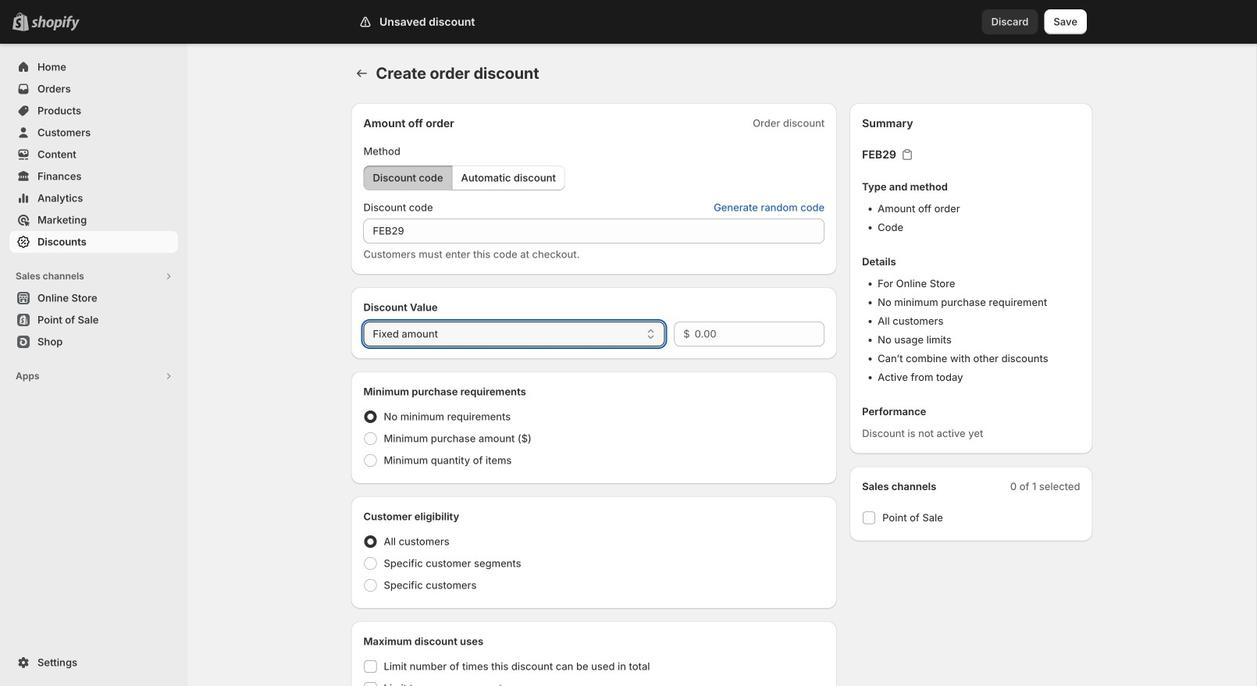 Task type: describe. For each thing, give the bounding box(es) containing it.
shopify image
[[31, 15, 80, 31]]

0.00 text field
[[695, 322, 825, 347]]



Task type: vqa. For each thing, say whether or not it's contained in the screenshot.
0.00 TEXT BOX
yes



Task type: locate. For each thing, give the bounding box(es) containing it.
None text field
[[364, 219, 825, 244]]



